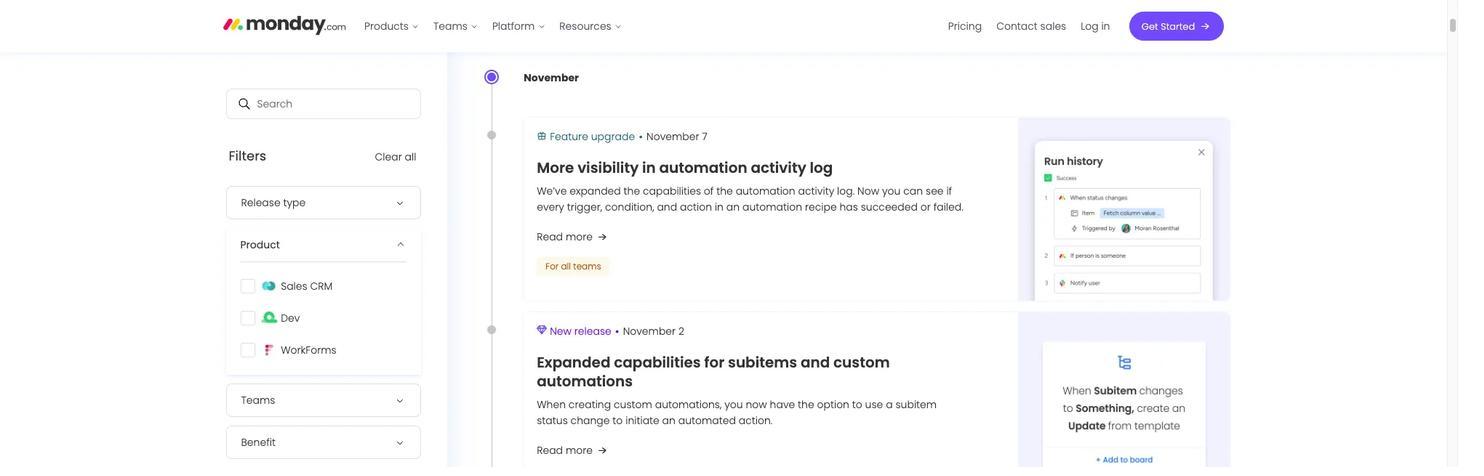 Task type: describe. For each thing, give the bounding box(es) containing it.
started
[[1162, 19, 1196, 33]]

if
[[947, 184, 952, 199]]

you inside more visibility in automation activity log we've expanded the capabilities of the automation activity log. now you can see if every trigger, condition, and action in an automation recipe has succeeded or failed.
[[882, 184, 901, 199]]

list containing pricing
[[942, 0, 1118, 52]]

0 vertical spatial automation
[[659, 158, 748, 178]]

0 horizontal spatial custom
[[614, 398, 652, 413]]

0 horizontal spatial to
[[613, 414, 623, 429]]

action
[[680, 200, 712, 215]]

monday.com logo image
[[223, 9, 346, 40]]

or
[[921, 200, 931, 215]]

clear
[[375, 150, 403, 164]]

action.
[[739, 414, 773, 429]]

get started
[[1142, 19, 1196, 33]]

teams
[[573, 260, 601, 273]]

all
[[484, 11, 504, 35]]

and inside expanded capabilities for subitems and custom automations when creating custom automations, you now have the option to use a subitem status change to initiate an automated action.
[[801, 353, 830, 373]]

get
[[1142, 19, 1159, 33]]

sales
[[1041, 19, 1067, 33]]

products
[[365, 19, 409, 33]]

&
[[586, 11, 599, 35]]

contact sales button
[[990, 15, 1074, 38]]

can
[[904, 184, 923, 199]]

feature release icon image
[[537, 326, 547, 335]]

see
[[926, 184, 944, 199]]

teams link
[[427, 15, 485, 38]]

workforms
[[281, 343, 337, 358]]

more for expanded capabilities for subitems and custom automations
[[566, 444, 593, 459]]

creating
[[569, 398, 611, 413]]

in inside list
[[1102, 19, 1111, 33]]

updates
[[508, 11, 581, 35]]

new feature upgrade icon image
[[537, 131, 547, 141]]

get started button
[[1130, 12, 1224, 41]]

subitems
[[728, 353, 797, 373]]

log in
[[1082, 19, 1111, 33]]

1 horizontal spatial the
[[717, 184, 733, 199]]

of
[[704, 184, 714, 199]]

log.
[[837, 184, 855, 199]]

releases
[[603, 11, 680, 35]]

when
[[537, 398, 566, 413]]

expanded
[[570, 184, 621, 199]]

read more for expanded capabilities for subitems and custom automations
[[537, 444, 593, 459]]

7
[[702, 129, 708, 144]]

product
[[241, 238, 280, 252]]

products link
[[358, 15, 427, 38]]

read for more visibility in automation activity log
[[537, 230, 563, 244]]

feature
[[550, 129, 588, 144]]

action level automation activity log image
[[1018, 118, 1230, 301]]

has
[[840, 200, 858, 215]]

main element
[[358, 0, 1224, 52]]

dev option
[[232, 306, 415, 332]]

read for expanded capabilities for subitems and custom automations
[[537, 444, 563, 459]]

log
[[810, 158, 833, 178]]

Search text field
[[227, 89, 420, 119]]

read more link for expanded capabilities for subitems and custom automations
[[537, 443, 610, 460]]

teams for teams link
[[434, 19, 468, 33]]

option
[[817, 398, 850, 413]]

filters
[[229, 147, 267, 165]]

release type button
[[226, 186, 421, 220]]

for all teams
[[546, 260, 601, 273]]

• for more visibility in automation activity log
[[639, 128, 643, 145]]

feature upgrade • november 7
[[550, 128, 708, 145]]

recipe
[[805, 200, 837, 215]]

succeeded
[[861, 200, 918, 215]]

trigger,
[[567, 200, 602, 215]]

capabilities inside expanded capabilities for subitems and custom automations when creating custom automations, you now have the option to use a subitem status change to initiate an automated action.
[[614, 353, 701, 373]]

more visibility in automation activity log we've expanded the capabilities of the automation activity log. now you can see if every trigger, condition, and action in an automation recipe has succeeded or failed.
[[537, 158, 964, 215]]

every
[[537, 200, 565, 215]]

workforms image
[[261, 343, 278, 358]]

more
[[537, 158, 574, 178]]

visibility
[[578, 158, 639, 178]]

all updates & releases
[[484, 11, 680, 35]]

release type
[[242, 196, 306, 210]]

for
[[705, 353, 725, 373]]

teams for teams "dropdown button"
[[242, 394, 276, 408]]

contact sales
[[997, 19, 1067, 33]]

1 horizontal spatial in
[[715, 200, 724, 215]]

platform link
[[485, 15, 553, 38]]

release
[[242, 196, 281, 210]]

for
[[546, 260, 559, 273]]



Task type: vqa. For each thing, say whether or not it's contained in the screenshot.
Task icon
no



Task type: locate. For each thing, give the bounding box(es) containing it.
expanded
[[537, 353, 611, 373]]

and up option
[[801, 353, 830, 373]]

1 vertical spatial activity
[[798, 184, 835, 199]]

failed.
[[934, 200, 964, 215]]

1 vertical spatial capabilities
[[614, 353, 701, 373]]

0 vertical spatial in
[[1102, 19, 1111, 33]]

activity
[[751, 158, 807, 178], [798, 184, 835, 199]]

1 vertical spatial teams
[[242, 394, 276, 408]]

all for for
[[561, 260, 571, 273]]

read more link for more visibility in automation activity log
[[537, 228, 610, 246]]

crm image
[[261, 279, 278, 294]]

read more up for all teams
[[537, 230, 593, 244]]

1 vertical spatial you
[[725, 398, 743, 413]]

sales
[[281, 279, 308, 294]]

0 vertical spatial read more
[[537, 230, 593, 244]]

0 horizontal spatial you
[[725, 398, 743, 413]]

november inside new release • november 2
[[623, 324, 676, 339]]

0 vertical spatial custom
[[834, 353, 890, 373]]

• right "release"
[[615, 324, 620, 340]]

• right upgrade
[[639, 128, 643, 145]]

sales crm option
[[232, 274, 415, 300]]

dev
[[281, 311, 300, 326]]

automated
[[679, 414, 736, 429]]

teams left all
[[434, 19, 468, 33]]

1 vertical spatial all
[[561, 260, 571, 273]]

1 vertical spatial read more
[[537, 444, 593, 459]]

0 vertical spatial all
[[405, 150, 417, 164]]

you inside expanded capabilities for subitems and custom automations when creating custom automations, you now have the option to use a subitem status change to initiate an automated action.
[[725, 398, 743, 413]]

1 vertical spatial more
[[566, 444, 593, 459]]

1 read from the top
[[537, 230, 563, 244]]

november for expanded capabilities for subitems and custom automations
[[623, 324, 676, 339]]

0 vertical spatial to
[[852, 398, 863, 413]]

0 vertical spatial and
[[657, 200, 677, 215]]

0 horizontal spatial in
[[642, 158, 656, 178]]

an
[[727, 200, 740, 215], [662, 414, 676, 429]]

clear all button
[[375, 150, 417, 164]]

more for more visibility in automation activity log
[[566, 230, 593, 244]]

you up succeeded
[[882, 184, 901, 199]]

1 horizontal spatial teams
[[434, 19, 468, 33]]

clear all
[[375, 150, 417, 164]]

initiate
[[626, 414, 660, 429]]

2 horizontal spatial the
[[798, 398, 815, 413]]

2 read more link from the top
[[537, 443, 610, 460]]

0 horizontal spatial teams
[[242, 394, 276, 408]]

1 read more link from the top
[[537, 228, 610, 246]]

0 vertical spatial activity
[[751, 158, 807, 178]]

log in link
[[1074, 15, 1118, 38]]

an inside more visibility in automation activity log we've expanded the capabilities of the automation activity log. now you can see if every trigger, condition, and action in an automation recipe has succeeded or failed.
[[727, 200, 740, 215]]

and inside more visibility in automation activity log we've expanded the capabilities of the automation activity log. now you can see if every trigger, condition, and action in an automation recipe has succeeded or failed.
[[657, 200, 677, 215]]

capabilities down 2
[[614, 353, 701, 373]]

resources
[[560, 19, 612, 33]]

new
[[550, 324, 572, 339]]

an right action
[[727, 200, 740, 215]]

november left the '7'
[[647, 129, 699, 144]]

in down feature upgrade • november 7
[[642, 158, 656, 178]]

change
[[571, 414, 610, 429]]

use
[[865, 398, 883, 413]]

0 horizontal spatial list
[[358, 0, 629, 52]]

in
[[1102, 19, 1111, 33], [642, 158, 656, 178], [715, 200, 724, 215]]

and
[[657, 200, 677, 215], [801, 353, 830, 373]]

dev image
[[261, 311, 278, 326]]

read more for more visibility in automation activity log
[[537, 230, 593, 244]]

automations
[[537, 372, 633, 392]]

custom up use
[[834, 353, 890, 373]]

to left initiate at the bottom left of the page
[[613, 414, 623, 429]]

all right clear
[[405, 150, 417, 164]]

whats new when subitem status change  automation trigger image
[[1018, 313, 1230, 468]]

contact
[[997, 19, 1038, 33]]

1 vertical spatial in
[[642, 158, 656, 178]]

you left now on the bottom of page
[[725, 398, 743, 413]]

read
[[537, 230, 563, 244], [537, 444, 563, 459]]

1 horizontal spatial and
[[801, 353, 830, 373]]

2 vertical spatial november
[[623, 324, 676, 339]]

read more
[[537, 230, 593, 244], [537, 444, 593, 459]]

2 vertical spatial automation
[[743, 200, 802, 215]]

more down change
[[566, 444, 593, 459]]

2 vertical spatial in
[[715, 200, 724, 215]]

in right action
[[715, 200, 724, 215]]

1 vertical spatial automation
[[736, 184, 796, 199]]

more
[[566, 230, 593, 244], [566, 444, 593, 459]]

activity left log
[[751, 158, 807, 178]]

2 read from the top
[[537, 444, 563, 459]]

teams up benefit
[[242, 394, 276, 408]]

0 vertical spatial •
[[639, 128, 643, 145]]

pricing
[[949, 19, 983, 33]]

the right of
[[717, 184, 733, 199]]

0 horizontal spatial and
[[657, 200, 677, 215]]

0 vertical spatial read
[[537, 230, 563, 244]]

crm
[[311, 279, 333, 294]]

0 vertical spatial an
[[727, 200, 740, 215]]

november down updates
[[524, 70, 579, 85]]

workforms option
[[232, 338, 415, 364]]

release
[[575, 324, 612, 339]]

automation right of
[[736, 184, 796, 199]]

read down status
[[537, 444, 563, 459]]

1 horizontal spatial you
[[882, 184, 901, 199]]

read more down status
[[537, 444, 593, 459]]

list containing products
[[358, 0, 629, 52]]

capabilities inside more visibility in automation activity log we've expanded the capabilities of the automation activity log. now you can see if every trigger, condition, and action in an automation recipe has succeeded or failed.
[[643, 184, 701, 199]]

teams inside "dropdown button"
[[242, 394, 276, 408]]

in right the log
[[1102, 19, 1111, 33]]

the right have
[[798, 398, 815, 413]]

now
[[858, 184, 880, 199]]

0 horizontal spatial an
[[662, 414, 676, 429]]

1 vertical spatial november
[[647, 129, 699, 144]]

you
[[882, 184, 901, 199], [725, 398, 743, 413]]

0 vertical spatial you
[[882, 184, 901, 199]]

1 vertical spatial read more link
[[537, 443, 610, 460]]

2
[[679, 324, 685, 339]]

and left action
[[657, 200, 677, 215]]

1 more from the top
[[566, 230, 593, 244]]

0 vertical spatial read more link
[[537, 228, 610, 246]]

1 horizontal spatial •
[[639, 128, 643, 145]]

sales crm
[[281, 279, 333, 294]]

capabilities up action
[[643, 184, 701, 199]]

custom up initiate at the bottom left of the page
[[614, 398, 652, 413]]

type
[[284, 196, 306, 210]]

1 read more from the top
[[537, 230, 593, 244]]

teams inside main element
[[434, 19, 468, 33]]

0 vertical spatial november
[[524, 70, 579, 85]]

0 horizontal spatial •
[[615, 324, 620, 340]]

subitem
[[896, 398, 937, 413]]

the up condition,
[[624, 184, 640, 199]]

to left use
[[852, 398, 863, 413]]

1 horizontal spatial custom
[[834, 353, 890, 373]]

expanded capabilities for subitems and custom automations when creating custom automations, you now have the option to use a subitem status change to initiate an automated action.
[[537, 353, 937, 429]]

capabilities
[[643, 184, 701, 199], [614, 353, 701, 373]]

read up for
[[537, 230, 563, 244]]

activity up recipe in the right of the page
[[798, 184, 835, 199]]

new release • november 2
[[550, 324, 685, 340]]

1 horizontal spatial list
[[942, 0, 1118, 52]]

2 read more from the top
[[537, 444, 593, 459]]

platform
[[493, 19, 535, 33]]

1 vertical spatial an
[[662, 414, 676, 429]]

we've
[[537, 184, 567, 199]]

to
[[852, 398, 863, 413], [613, 414, 623, 429]]

automation left recipe in the right of the page
[[743, 200, 802, 215]]

0 vertical spatial teams
[[434, 19, 468, 33]]

read more link
[[537, 228, 610, 246], [537, 443, 610, 460]]

1 vertical spatial custom
[[614, 398, 652, 413]]

0 horizontal spatial all
[[405, 150, 417, 164]]

upgrade
[[591, 129, 635, 144]]

november
[[524, 70, 579, 85], [647, 129, 699, 144], [623, 324, 676, 339]]

1 horizontal spatial to
[[852, 398, 863, 413]]

1 horizontal spatial all
[[561, 260, 571, 273]]

automations,
[[655, 398, 722, 413]]

benefit
[[242, 436, 276, 450]]

1 vertical spatial and
[[801, 353, 830, 373]]

1 vertical spatial to
[[613, 414, 623, 429]]

a
[[886, 398, 893, 413]]

november left 2
[[623, 324, 676, 339]]

an inside expanded capabilities for subitems and custom automations when creating custom automations, you now have the option to use a subitem status change to initiate an automated action.
[[662, 414, 676, 429]]

the
[[624, 184, 640, 199], [717, 184, 733, 199], [798, 398, 815, 413]]

resources link
[[553, 15, 629, 38]]

list
[[358, 0, 629, 52], [942, 0, 1118, 52]]

all for clear
[[405, 150, 417, 164]]

0 horizontal spatial the
[[624, 184, 640, 199]]

all right for
[[561, 260, 571, 273]]

1 vertical spatial read
[[537, 444, 563, 459]]

condition,
[[605, 200, 654, 215]]

0 vertical spatial more
[[566, 230, 593, 244]]

automation
[[659, 158, 748, 178], [736, 184, 796, 199], [743, 200, 802, 215]]

pricing link
[[942, 15, 990, 38]]

november for more visibility in automation activity log
[[647, 129, 699, 144]]

the inside expanded capabilities for subitems and custom automations when creating custom automations, you now have the option to use a subitem status change to initiate an automated action.
[[798, 398, 815, 413]]

teams
[[434, 19, 468, 33], [242, 394, 276, 408]]

1 horizontal spatial an
[[727, 200, 740, 215]]

1 list from the left
[[358, 0, 629, 52]]

product button
[[226, 228, 421, 262]]

teams button
[[226, 384, 421, 418]]

automation up of
[[659, 158, 748, 178]]

all
[[405, 150, 417, 164], [561, 260, 571, 273]]

more up for all teams
[[566, 230, 593, 244]]

• for expanded capabilities for subitems and custom automations
[[615, 324, 620, 340]]

0 vertical spatial capabilities
[[643, 184, 701, 199]]

have
[[770, 398, 795, 413]]

2 list from the left
[[942, 0, 1118, 52]]

an down automations,
[[662, 414, 676, 429]]

log
[[1082, 19, 1099, 33]]

read more link up for all teams
[[537, 228, 610, 246]]

read more link down change
[[537, 443, 610, 460]]

1 vertical spatial •
[[615, 324, 620, 340]]

status
[[537, 414, 568, 429]]

benefit button
[[226, 426, 421, 460]]

now
[[746, 398, 767, 413]]

november inside feature upgrade • november 7
[[647, 129, 699, 144]]

2 horizontal spatial in
[[1102, 19, 1111, 33]]

2 more from the top
[[566, 444, 593, 459]]



